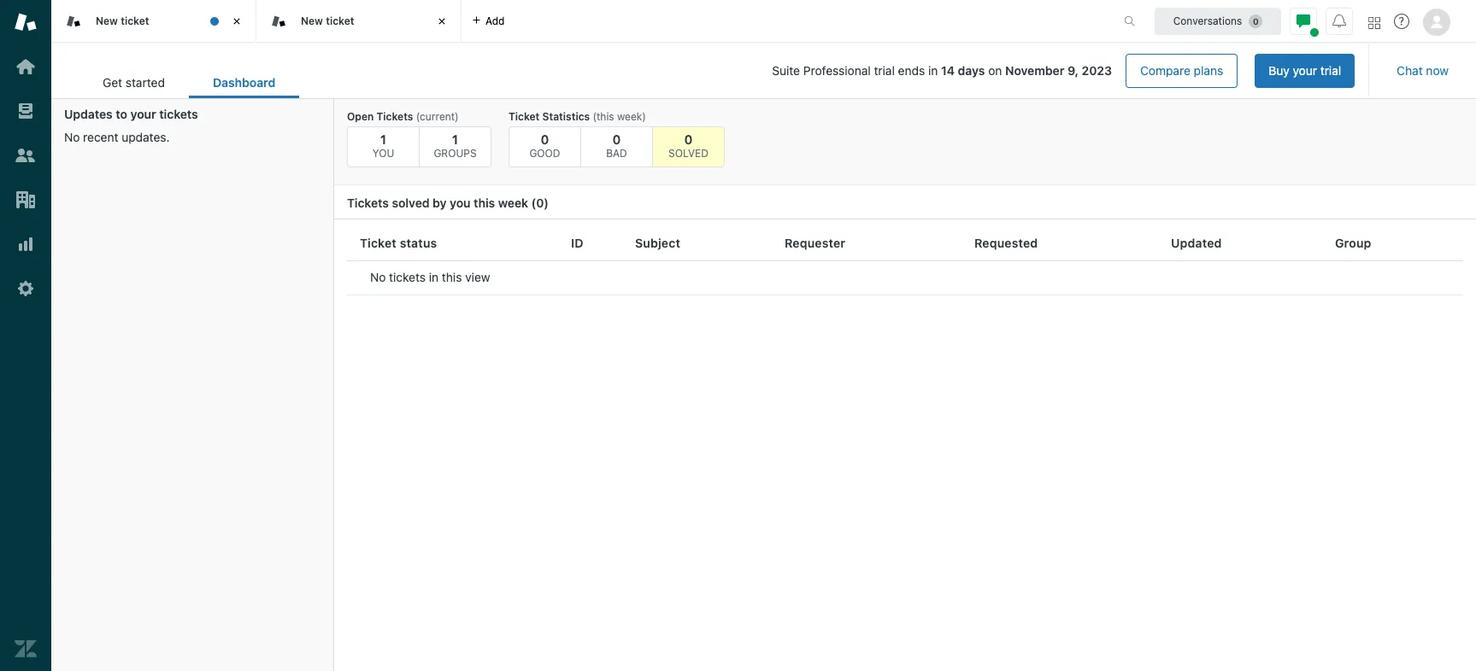 Task type: describe. For each thing, give the bounding box(es) containing it.
new ticket for 2nd 'new ticket' tab from right
[[96, 14, 149, 27]]

your inside updates to your tickets no recent updates.
[[130, 107, 156, 121]]

updates to your tickets no recent updates.
[[64, 107, 198, 144]]

0 for 0 bad
[[613, 132, 621, 147]]

admin image
[[15, 278, 37, 300]]

1 horizontal spatial this
[[474, 196, 495, 210]]

open tickets (current)
[[347, 110, 459, 123]]

no inside updates to your tickets no recent updates.
[[64, 130, 80, 144]]

14
[[941, 63, 955, 78]]

compare plans
[[1140, 63, 1223, 78]]

tickets inside updates to your tickets no recent updates.
[[159, 107, 198, 121]]

0 bad
[[606, 132, 627, 160]]

subject
[[635, 236, 681, 250]]

1 new from the left
[[96, 14, 118, 27]]

bad
[[606, 147, 627, 160]]

group
[[1335, 236, 1372, 250]]

get
[[103, 75, 122, 90]]

1 vertical spatial tickets
[[389, 270, 426, 285]]

dashboard
[[213, 75, 276, 90]]

notifications image
[[1333, 14, 1346, 28]]

2 new from the left
[[301, 14, 323, 27]]

ticket for ticket statistics (this week)
[[509, 110, 540, 123]]

new ticket for 2nd 'new ticket' tab from left
[[301, 14, 354, 27]]

0 for 0 solved
[[684, 132, 693, 147]]

to
[[116, 107, 127, 121]]

plans
[[1194, 63, 1223, 78]]

requester
[[785, 236, 846, 250]]

by
[[433, 196, 447, 210]]

1 new ticket tab from the left
[[51, 0, 256, 43]]

(current)
[[416, 110, 459, 123]]

customers image
[[15, 144, 37, 167]]

started
[[126, 75, 165, 90]]

tabs tab list
[[51, 0, 1106, 43]]

reporting image
[[15, 233, 37, 256]]

1 for 1 you
[[380, 132, 386, 147]]

solved
[[669, 147, 709, 160]]

november
[[1005, 63, 1065, 78]]

close image
[[433, 13, 450, 30]]

groups
[[434, 147, 477, 160]]

2023
[[1082, 63, 1112, 78]]

now
[[1426, 63, 1449, 78]]

0 right week in the top of the page
[[536, 196, 544, 210]]

tickets solved by you this week ( 0 )
[[347, 196, 549, 210]]

days
[[958, 63, 985, 78]]

chat now
[[1397, 63, 1449, 78]]

status
[[400, 236, 437, 250]]

)
[[544, 196, 549, 210]]

compare
[[1140, 63, 1191, 78]]

get help image
[[1394, 14, 1410, 29]]

conversations
[[1173, 14, 1242, 27]]

views image
[[15, 100, 37, 122]]

zendesk products image
[[1369, 17, 1381, 29]]

ticket for 2nd 'new ticket' tab from right
[[121, 14, 149, 27]]

updates.
[[122, 130, 170, 144]]

week
[[498, 196, 528, 210]]

add
[[486, 14, 505, 27]]

get started image
[[15, 56, 37, 78]]

0 for 0 good
[[541, 132, 549, 147]]

trial for professional
[[874, 63, 895, 78]]

ticket for 2nd 'new ticket' tab from left
[[326, 14, 354, 27]]

updated
[[1171, 236, 1222, 250]]



Task type: locate. For each thing, give the bounding box(es) containing it.
ticket up 0 good
[[509, 110, 540, 123]]

trial down notifications icon
[[1321, 63, 1341, 78]]

0 inside 0 bad
[[613, 132, 621, 147]]

on
[[988, 63, 1002, 78]]

0 horizontal spatial tickets
[[159, 107, 198, 121]]

tickets
[[159, 107, 198, 121], [389, 270, 426, 285]]

tickets up updates.
[[159, 107, 198, 121]]

0 vertical spatial no
[[64, 130, 80, 144]]

grid containing ticket status
[[334, 227, 1476, 672]]

1 vertical spatial no
[[370, 270, 386, 285]]

good
[[529, 147, 560, 160]]

0 horizontal spatial ticket
[[121, 14, 149, 27]]

1 groups
[[434, 132, 477, 160]]

in left the 14
[[928, 63, 938, 78]]

0 good
[[529, 132, 560, 160]]

1 horizontal spatial tickets
[[389, 270, 426, 285]]

0
[[541, 132, 549, 147], [613, 132, 621, 147], [684, 132, 693, 147], [536, 196, 544, 210]]

0 horizontal spatial this
[[442, 270, 462, 285]]

1 down open tickets (current)
[[380, 132, 386, 147]]

get started
[[103, 75, 165, 90]]

no down updates
[[64, 130, 80, 144]]

1 vertical spatial in
[[429, 270, 439, 285]]

1 horizontal spatial ticket
[[509, 110, 540, 123]]

section containing suite professional trial ends in
[[313, 54, 1355, 88]]

1 inside the 1 you
[[380, 132, 386, 147]]

tickets down ticket status at the left top of the page
[[389, 270, 426, 285]]

no tickets in this view
[[370, 270, 490, 285]]

0 vertical spatial tickets
[[377, 110, 413, 123]]

trial
[[874, 63, 895, 78], [1321, 63, 1341, 78]]

trial inside button
[[1321, 63, 1341, 78]]

statistics
[[542, 110, 590, 123]]

0 right 0 bad
[[684, 132, 693, 147]]

2 trial from the left
[[1321, 63, 1341, 78]]

(
[[531, 196, 536, 210]]

tickets left "solved"
[[347, 196, 389, 210]]

1 down (current)
[[452, 132, 458, 147]]

1 horizontal spatial new ticket
[[301, 14, 354, 27]]

zendesk support image
[[15, 11, 37, 33]]

November 9, 2023 text field
[[1005, 63, 1112, 78]]

your
[[1293, 63, 1317, 78], [130, 107, 156, 121]]

1 1 from the left
[[380, 132, 386, 147]]

recent
[[83, 130, 118, 144]]

(this
[[593, 110, 614, 123]]

your right buy
[[1293, 63, 1317, 78]]

in down "status"
[[429, 270, 439, 285]]

0 vertical spatial in
[[928, 63, 938, 78]]

view
[[465, 270, 490, 285]]

tickets
[[377, 110, 413, 123], [347, 196, 389, 210]]

new right close image at the left top of page
[[301, 14, 323, 27]]

professional
[[803, 63, 871, 78]]

in inside grid
[[429, 270, 439, 285]]

id
[[571, 236, 584, 250]]

0 horizontal spatial your
[[130, 107, 156, 121]]

buy
[[1269, 63, 1290, 78]]

1 trial from the left
[[874, 63, 895, 78]]

2 1 from the left
[[452, 132, 458, 147]]

trial left ends
[[874, 63, 895, 78]]

0 vertical spatial this
[[474, 196, 495, 210]]

button displays agent's chat status as online. image
[[1297, 14, 1310, 28]]

0 down (this
[[613, 132, 621, 147]]

ticket status
[[360, 236, 437, 250]]

your inside the buy your trial button
[[1293, 63, 1317, 78]]

solved
[[392, 196, 430, 210]]

1 horizontal spatial your
[[1293, 63, 1317, 78]]

tickets up the 1 you
[[377, 110, 413, 123]]

1 vertical spatial tickets
[[347, 196, 389, 210]]

ticket inside grid
[[360, 236, 397, 250]]

1 for 1 groups
[[452, 132, 458, 147]]

0 down statistics
[[541, 132, 549, 147]]

1 horizontal spatial no
[[370, 270, 386, 285]]

add button
[[462, 0, 515, 42]]

section
[[313, 54, 1355, 88]]

chat now button
[[1383, 54, 1463, 88]]

0 inside 0 solved
[[684, 132, 693, 147]]

in
[[928, 63, 938, 78], [429, 270, 439, 285]]

buy your trial button
[[1255, 54, 1355, 88]]

tab list containing get started
[[79, 67, 300, 98]]

0 horizontal spatial new
[[96, 14, 118, 27]]

new
[[96, 14, 118, 27], [301, 14, 323, 27]]

you
[[450, 196, 471, 210]]

this left view
[[442, 270, 462, 285]]

1 vertical spatial this
[[442, 270, 462, 285]]

9,
[[1068, 63, 1079, 78]]

in inside section
[[928, 63, 938, 78]]

ends
[[898, 63, 925, 78]]

0 horizontal spatial new ticket
[[96, 14, 149, 27]]

2 new ticket from the left
[[301, 14, 354, 27]]

this
[[474, 196, 495, 210], [442, 270, 462, 285]]

1 horizontal spatial 1
[[452, 132, 458, 147]]

close image
[[228, 13, 245, 30]]

1 horizontal spatial trial
[[1321, 63, 1341, 78]]

0 vertical spatial tickets
[[159, 107, 198, 121]]

organizations image
[[15, 189, 37, 211]]

ticket for ticket status
[[360, 236, 397, 250]]

get started tab
[[79, 67, 189, 98]]

week)
[[617, 110, 646, 123]]

no
[[64, 130, 80, 144], [370, 270, 386, 285]]

1 vertical spatial your
[[130, 107, 156, 121]]

suite
[[772, 63, 800, 78]]

2 ticket from the left
[[326, 14, 354, 27]]

0 horizontal spatial in
[[429, 270, 439, 285]]

ticket
[[121, 14, 149, 27], [326, 14, 354, 27]]

new up get
[[96, 14, 118, 27]]

conversations button
[[1155, 7, 1281, 35]]

1 horizontal spatial new
[[301, 14, 323, 27]]

0 vertical spatial your
[[1293, 63, 1317, 78]]

you
[[372, 147, 394, 160]]

compare plans button
[[1126, 54, 1238, 88]]

0 horizontal spatial 1
[[380, 132, 386, 147]]

0 horizontal spatial ticket
[[360, 236, 397, 250]]

no down ticket status at the left top of the page
[[370, 270, 386, 285]]

tab list
[[79, 67, 300, 98]]

0 horizontal spatial no
[[64, 130, 80, 144]]

ticket left "status"
[[360, 236, 397, 250]]

1 new ticket from the left
[[96, 14, 149, 27]]

0 vertical spatial ticket
[[509, 110, 540, 123]]

updates
[[64, 107, 113, 121]]

1
[[380, 132, 386, 147], [452, 132, 458, 147]]

1 horizontal spatial in
[[928, 63, 938, 78]]

1 inside 1 groups
[[452, 132, 458, 147]]

grid
[[334, 227, 1476, 672]]

requested
[[975, 236, 1038, 250]]

new ticket tab
[[51, 0, 256, 43], [256, 0, 462, 43]]

ticket
[[509, 110, 540, 123], [360, 236, 397, 250]]

0 horizontal spatial trial
[[874, 63, 895, 78]]

suite professional trial ends in 14 days on november 9, 2023
[[772, 63, 1112, 78]]

2 new ticket tab from the left
[[256, 0, 462, 43]]

no inside grid
[[370, 270, 386, 285]]

1 horizontal spatial ticket
[[326, 14, 354, 27]]

1 you
[[372, 132, 394, 160]]

new ticket
[[96, 14, 149, 27], [301, 14, 354, 27]]

1 vertical spatial ticket
[[360, 236, 397, 250]]

this right you
[[474, 196, 495, 210]]

zendesk image
[[15, 639, 37, 661]]

your right to
[[130, 107, 156, 121]]

ticket statistics (this week)
[[509, 110, 646, 123]]

trial for your
[[1321, 63, 1341, 78]]

1 ticket from the left
[[121, 14, 149, 27]]

chat
[[1397, 63, 1423, 78]]

0 inside 0 good
[[541, 132, 549, 147]]

buy your trial
[[1269, 63, 1341, 78]]

0 solved
[[669, 132, 709, 160]]

open
[[347, 110, 374, 123]]

main element
[[0, 0, 51, 672]]



Task type: vqa. For each thing, say whether or not it's contained in the screenshot.
Zendesk Products image
yes



